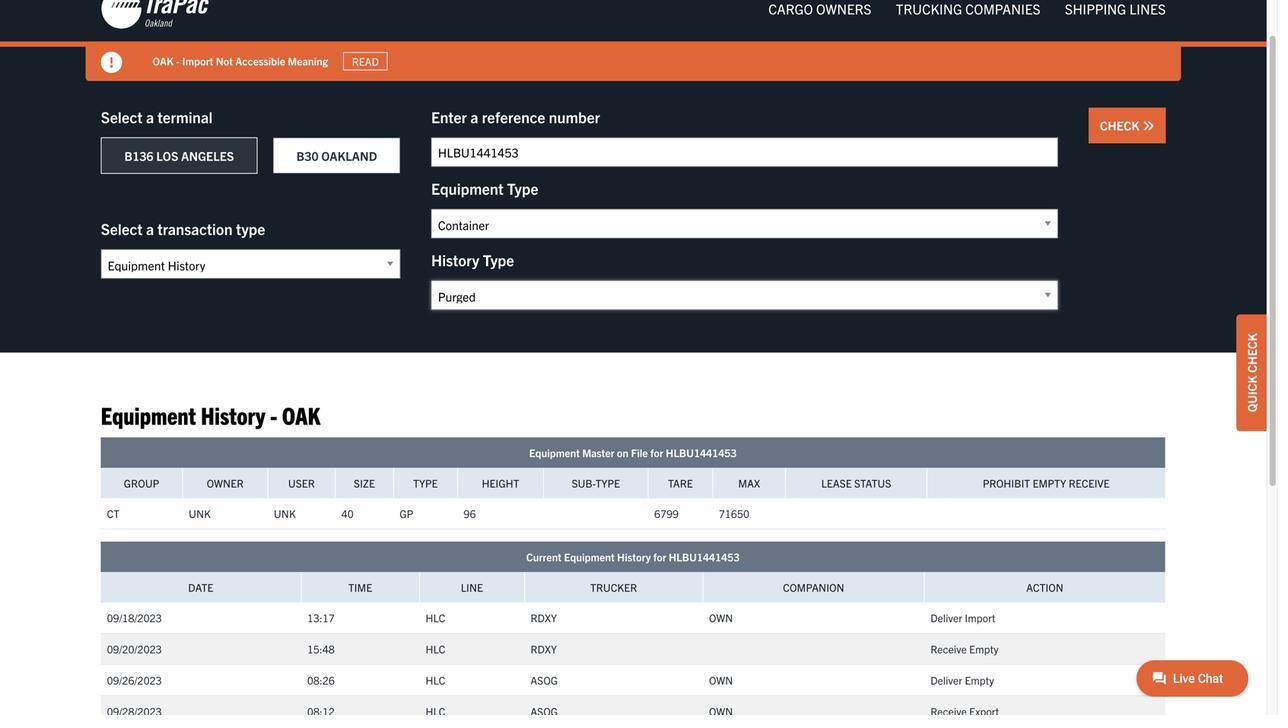 Task type: describe. For each thing, give the bounding box(es) containing it.
check button
[[1089, 108, 1167, 143]]

0 vertical spatial for
[[651, 446, 664, 460]]

15:48
[[307, 642, 335, 656]]

deliver for deliver empty
[[931, 674, 963, 687]]

enter a reference number
[[431, 107, 601, 126]]

meaning
[[288, 54, 328, 68]]

line
[[461, 581, 483, 594]]

09/18/2023
[[107, 611, 162, 625]]

enter
[[431, 107, 467, 126]]

Enter a reference number text field
[[431, 137, 1059, 167]]

equipment for equipment type
[[431, 179, 504, 198]]

empty for prohibit
[[1033, 476, 1067, 490]]

a for transaction
[[146, 219, 154, 238]]

1 horizontal spatial history
[[431, 250, 480, 269]]

1 vertical spatial for
[[654, 550, 667, 564]]

0 horizontal spatial receive
[[931, 642, 967, 656]]

type for equipment type
[[507, 179, 539, 198]]

1 horizontal spatial check
[[1245, 334, 1260, 373]]

09/20/2023
[[107, 642, 162, 656]]

history type
[[431, 250, 515, 269]]

cargo owners
[[769, 0, 872, 17]]

lease
[[822, 476, 852, 490]]

sub-type
[[572, 476, 620, 490]]

rdxy for 13:17
[[531, 611, 557, 625]]

40
[[342, 507, 354, 521]]

deliver empty
[[931, 674, 995, 687]]

b30
[[297, 148, 319, 163]]

max
[[739, 476, 761, 490]]

b30 oakland
[[297, 148, 377, 163]]

1 unk from the left
[[189, 507, 211, 521]]

1 vertical spatial import
[[965, 611, 996, 625]]

0 horizontal spatial -
[[176, 54, 180, 68]]

angeles
[[181, 148, 234, 163]]

select a transaction type
[[101, 219, 265, 238]]

group
[[124, 476, 159, 490]]

size
[[354, 476, 375, 490]]

13:17
[[307, 611, 335, 625]]

current
[[527, 550, 562, 564]]

los
[[156, 148, 179, 163]]

b136 los angeles
[[124, 148, 234, 163]]

71650
[[719, 507, 750, 521]]

deliver import
[[931, 611, 996, 625]]

terminal
[[158, 107, 213, 126]]

trucker
[[591, 581, 638, 594]]

equipment history - oak
[[101, 400, 321, 430]]

own for rdxy
[[709, 611, 733, 625]]

read link
[[343, 52, 388, 71]]

oakland
[[322, 148, 377, 163]]

action
[[1027, 581, 1064, 594]]

08:26
[[307, 674, 335, 687]]

accessible
[[235, 54, 285, 68]]

ct
[[107, 507, 120, 521]]

status
[[855, 476, 892, 490]]

read
[[352, 54, 379, 68]]

type for sub-type
[[596, 476, 620, 490]]

0 vertical spatial hlbu1441453
[[666, 446, 737, 460]]

1 vertical spatial hlbu1441453
[[669, 550, 740, 564]]

a for reference
[[471, 107, 479, 126]]

owner
[[207, 476, 244, 490]]

hlc for 08:26
[[426, 674, 446, 687]]

equipment for equipment master on file for hlbu1441453
[[530, 446, 580, 460]]

09/26/2023
[[107, 674, 162, 687]]

prohibit
[[983, 476, 1031, 490]]

cargo owners link
[[757, 0, 884, 24]]

type for history type
[[483, 250, 515, 269]]

solid image inside banner
[[101, 52, 122, 73]]

select for select a terminal
[[101, 107, 143, 126]]

lease status
[[822, 476, 892, 490]]

empty for receive
[[970, 642, 999, 656]]

prohibit empty receive
[[983, 476, 1110, 490]]

equipment type
[[431, 179, 539, 198]]

file
[[631, 446, 648, 460]]



Task type: vqa. For each thing, say whether or not it's contained in the screenshot.
1st 09/12/2022 16:53 from the bottom of the page
no



Task type: locate. For each thing, give the bounding box(es) containing it.
deliver for deliver import
[[931, 611, 963, 625]]

equipment up history type
[[431, 179, 504, 198]]

current equipment history for hlbu1441453
[[527, 550, 740, 564]]

solid image
[[101, 52, 122, 73], [1143, 120, 1155, 132]]

select up b136
[[101, 107, 143, 126]]

unk down 'user'
[[274, 507, 296, 521]]

2 select from the top
[[101, 219, 143, 238]]

0 vertical spatial rdxy
[[531, 611, 557, 625]]

rdxy
[[531, 611, 557, 625], [531, 642, 557, 656]]

height
[[482, 476, 520, 490]]

b136
[[124, 148, 154, 163]]

menu bar inside banner
[[757, 0, 1179, 24]]

menu bar containing cargo owners
[[757, 0, 1179, 24]]

1 horizontal spatial oak
[[282, 400, 321, 430]]

equipment up trucker
[[564, 550, 615, 564]]

rdxy up the asog
[[531, 642, 557, 656]]

check inside button
[[1101, 118, 1143, 133]]

trucking companies link
[[884, 0, 1053, 24]]

0 vertical spatial hlc
[[426, 611, 446, 625]]

for
[[651, 446, 664, 460], [654, 550, 667, 564]]

2 horizontal spatial history
[[618, 550, 651, 564]]

import
[[182, 54, 214, 68], [965, 611, 996, 625]]

0 horizontal spatial unk
[[189, 507, 211, 521]]

0 vertical spatial import
[[182, 54, 214, 68]]

cargo
[[769, 0, 814, 17]]

1 vertical spatial oak
[[282, 400, 321, 430]]

equipment master on file for hlbu1441453
[[530, 446, 737, 460]]

menu bar
[[757, 0, 1179, 24]]

1 vertical spatial history
[[201, 400, 266, 430]]

empty for deliver
[[965, 674, 995, 687]]

shipping lines link
[[1053, 0, 1179, 24]]

1 horizontal spatial import
[[965, 611, 996, 625]]

receive
[[1069, 476, 1110, 490], [931, 642, 967, 656]]

equipment
[[431, 179, 504, 198], [101, 400, 196, 430], [530, 446, 580, 460], [564, 550, 615, 564]]

1 vertical spatial own
[[709, 674, 733, 687]]

deliver up receive empty
[[931, 611, 963, 625]]

oak down oakland image
[[153, 54, 174, 68]]

import inside banner
[[182, 54, 214, 68]]

reference
[[482, 107, 546, 126]]

1 vertical spatial deliver
[[931, 674, 963, 687]]

shipping
[[1066, 0, 1127, 17]]

quick check link
[[1237, 315, 1268, 432]]

3 hlc from the top
[[426, 674, 446, 687]]

number
[[549, 107, 601, 126]]

1 select from the top
[[101, 107, 143, 126]]

trucking
[[896, 0, 963, 17]]

1 hlc from the top
[[426, 611, 446, 625]]

2 unk from the left
[[274, 507, 296, 521]]

1 vertical spatial solid image
[[1143, 120, 1155, 132]]

1 vertical spatial hlc
[[426, 642, 446, 656]]

for down 6799
[[654, 550, 667, 564]]

date
[[188, 581, 214, 594]]

empty down receive empty
[[965, 674, 995, 687]]

1 rdxy from the top
[[531, 611, 557, 625]]

import up receive empty
[[965, 611, 996, 625]]

96
[[464, 507, 476, 521]]

1 horizontal spatial receive
[[1069, 476, 1110, 490]]

receive empty
[[931, 642, 999, 656]]

6799
[[655, 507, 679, 521]]

a for terminal
[[146, 107, 154, 126]]

empty
[[1033, 476, 1067, 490], [970, 642, 999, 656], [965, 674, 995, 687]]

select for select a transaction type
[[101, 219, 143, 238]]

0 vertical spatial history
[[431, 250, 480, 269]]

not
[[216, 54, 233, 68]]

select
[[101, 107, 143, 126], [101, 219, 143, 238]]

0 vertical spatial select
[[101, 107, 143, 126]]

gp
[[400, 507, 414, 521]]

asog
[[531, 674, 558, 687]]

own for asog
[[709, 674, 733, 687]]

equipment up sub-
[[530, 446, 580, 460]]

1 vertical spatial -
[[270, 400, 277, 430]]

type down enter a reference number
[[507, 179, 539, 198]]

1 horizontal spatial solid image
[[1143, 120, 1155, 132]]

a right enter
[[471, 107, 479, 126]]

trucking companies
[[896, 0, 1041, 17]]

a left transaction
[[146, 219, 154, 238]]

quick check
[[1245, 334, 1260, 412]]

check
[[1101, 118, 1143, 133], [1245, 334, 1260, 373]]

rdxy for 15:48
[[531, 642, 557, 656]]

banner containing cargo owners
[[0, 0, 1279, 81]]

0 vertical spatial empty
[[1033, 476, 1067, 490]]

type down equipment type
[[483, 250, 515, 269]]

1 vertical spatial rdxy
[[531, 642, 557, 656]]

empty down deliver import
[[970, 642, 999, 656]]

deliver down receive empty
[[931, 674, 963, 687]]

2 rdxy from the top
[[531, 642, 557, 656]]

hlc for 13:17
[[426, 611, 446, 625]]

2 hlc from the top
[[426, 642, 446, 656]]

1 horizontal spatial -
[[270, 400, 277, 430]]

unk
[[189, 507, 211, 521], [274, 507, 296, 521]]

oak up 'user'
[[282, 400, 321, 430]]

hlbu1441453
[[666, 446, 737, 460], [669, 550, 740, 564]]

for right file
[[651, 446, 664, 460]]

import left not
[[182, 54, 214, 68]]

equipment up group
[[101, 400, 196, 430]]

companies
[[966, 0, 1041, 17]]

hlbu1441453 up tare
[[666, 446, 737, 460]]

select left transaction
[[101, 219, 143, 238]]

0 horizontal spatial oak
[[153, 54, 174, 68]]

0 vertical spatial -
[[176, 54, 180, 68]]

type
[[507, 179, 539, 198], [483, 250, 515, 269], [414, 476, 438, 490], [596, 476, 620, 490]]

type up gp
[[414, 476, 438, 490]]

a left terminal
[[146, 107, 154, 126]]

1 vertical spatial receive
[[931, 642, 967, 656]]

hlc for 15:48
[[426, 642, 446, 656]]

2 deliver from the top
[[931, 674, 963, 687]]

0 vertical spatial oak
[[153, 54, 174, 68]]

transaction
[[158, 219, 233, 238]]

1 vertical spatial check
[[1245, 334, 1260, 373]]

2 vertical spatial history
[[618, 550, 651, 564]]

rdxy down current
[[531, 611, 557, 625]]

select a terminal
[[101, 107, 213, 126]]

1 vertical spatial empty
[[970, 642, 999, 656]]

hlc
[[426, 611, 446, 625], [426, 642, 446, 656], [426, 674, 446, 687]]

shipping lines
[[1066, 0, 1167, 17]]

own
[[709, 611, 733, 625], [709, 674, 733, 687]]

2 vertical spatial hlc
[[426, 674, 446, 687]]

0 vertical spatial solid image
[[101, 52, 122, 73]]

equipment for equipment history - oak
[[101, 400, 196, 430]]

lines
[[1130, 0, 1167, 17]]

deliver
[[931, 611, 963, 625], [931, 674, 963, 687]]

on
[[617, 446, 629, 460]]

0 horizontal spatial check
[[1101, 118, 1143, 133]]

1 own from the top
[[709, 611, 733, 625]]

solid image inside check button
[[1143, 120, 1155, 132]]

0 horizontal spatial history
[[201, 400, 266, 430]]

empty right the prohibit
[[1033, 476, 1067, 490]]

0 vertical spatial check
[[1101, 118, 1143, 133]]

-
[[176, 54, 180, 68], [270, 400, 277, 430]]

0 vertical spatial own
[[709, 611, 733, 625]]

a
[[146, 107, 154, 126], [471, 107, 479, 126], [146, 219, 154, 238]]

sub-
[[572, 476, 596, 490]]

type down the master
[[596, 476, 620, 490]]

2 own from the top
[[709, 674, 733, 687]]

hlbu1441453 down 71650
[[669, 550, 740, 564]]

owners
[[817, 0, 872, 17]]

time
[[349, 581, 372, 594]]

0 vertical spatial receive
[[1069, 476, 1110, 490]]

0 horizontal spatial solid image
[[101, 52, 122, 73]]

0 vertical spatial deliver
[[931, 611, 963, 625]]

1 vertical spatial select
[[101, 219, 143, 238]]

1 horizontal spatial unk
[[274, 507, 296, 521]]

banner
[[0, 0, 1279, 81]]

oak - import not accessible meaning
[[153, 54, 328, 68]]

user
[[288, 476, 315, 490]]

companion
[[784, 581, 845, 594]]

quick
[[1245, 376, 1260, 412]]

master
[[583, 446, 615, 460]]

history
[[431, 250, 480, 269], [201, 400, 266, 430], [618, 550, 651, 564]]

oak
[[153, 54, 174, 68], [282, 400, 321, 430]]

1 deliver from the top
[[931, 611, 963, 625]]

type
[[236, 219, 265, 238]]

0 horizontal spatial import
[[182, 54, 214, 68]]

tare
[[668, 476, 693, 490]]

unk down owner
[[189, 507, 211, 521]]

2 vertical spatial empty
[[965, 674, 995, 687]]

oakland image
[[101, 0, 215, 30]]



